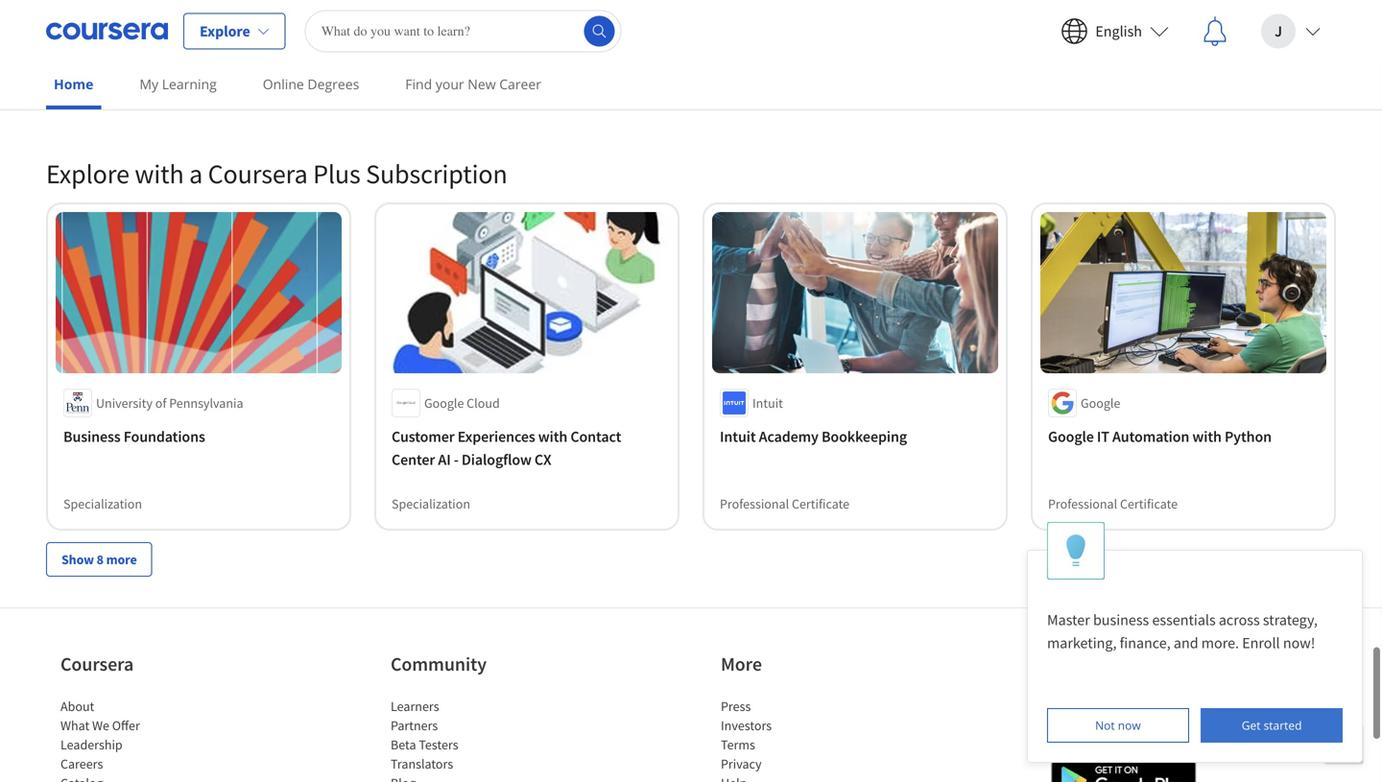 Task type: vqa. For each thing, say whether or not it's contained in the screenshot.


Task type: locate. For each thing, give the bounding box(es) containing it.
2 more from the top
[[106, 551, 137, 568]]

1 professional from the left
[[720, 495, 789, 512]]

show inside explore with a coursera plus subscription collection element
[[61, 551, 94, 568]]

0 horizontal spatial professional
[[720, 495, 789, 512]]

intuit up academy
[[753, 394, 783, 412]]

coursera image
[[46, 16, 168, 47]]

certificate
[[792, 495, 850, 512], [1120, 495, 1178, 512]]

essentials
[[1152, 611, 1216, 630]]

1 vertical spatial 8
[[97, 551, 104, 568]]

download on the app store image
[[1051, 701, 1197, 745]]

What do you want to learn? text field
[[305, 10, 622, 52]]

list for coursera
[[60, 697, 224, 782]]

alice element
[[1027, 522, 1363, 763]]

2 show 8 more from the top
[[61, 551, 137, 568]]

help center image
[[1332, 732, 1355, 755]]

customer experiences with contact center ai - dialogflow cx link
[[392, 425, 662, 471]]

coursera
[[208, 157, 308, 191], [60, 652, 134, 676]]

foundations
[[124, 427, 205, 446]]

1 certificate from the left
[[792, 495, 850, 512]]

8
[[97, 69, 104, 87], [97, 551, 104, 568]]

new
[[468, 75, 496, 93]]

1 mastertrack from the left
[[63, 14, 129, 31]]

0 vertical spatial intuit
[[753, 394, 783, 412]]

3 list from the left
[[721, 697, 884, 782]]

what
[[60, 717, 89, 734]]

2 horizontal spatial mastertrack
[[1048, 14, 1114, 31]]

2 horizontal spatial with
[[1193, 427, 1222, 446]]

intuit left academy
[[720, 427, 756, 446]]

professional for intuit
[[720, 495, 789, 512]]

list item down testers
[[391, 773, 554, 782]]

show 8 more
[[61, 69, 137, 87], [61, 551, 137, 568]]

intuit academy bookkeeping link
[[720, 425, 991, 448]]

get
[[1242, 718, 1261, 733]]

0 horizontal spatial mastertrack
[[63, 14, 129, 31]]

list item
[[60, 773, 224, 782], [391, 773, 554, 782], [721, 773, 884, 782]]

1 vertical spatial intuit
[[720, 427, 756, 446]]

2 list from the left
[[391, 697, 554, 782]]

0 horizontal spatial specialization
[[63, 495, 142, 512]]

explore
[[200, 22, 250, 41], [46, 157, 129, 191]]

google up it
[[1081, 394, 1121, 412]]

professional
[[720, 495, 789, 512], [1048, 495, 1118, 512]]

2 horizontal spatial list item
[[721, 773, 884, 782]]

show
[[61, 69, 94, 87], [61, 551, 94, 568]]

3 list item from the left
[[721, 773, 884, 782]]

specialization down business
[[63, 495, 142, 512]]

with left python
[[1193, 427, 1222, 446]]

specialization for business
[[63, 495, 142, 512]]

degrees
[[308, 75, 359, 93]]

google for it
[[1048, 427, 1094, 446]]

more.
[[1202, 634, 1239, 653]]

1 professional certificate from the left
[[720, 495, 850, 512]]

now
[[1118, 718, 1141, 733]]

1 horizontal spatial professional
[[1048, 495, 1118, 512]]

show 8 more for show 8 more "button" within explore with a coursera plus subscription collection element
[[61, 551, 137, 568]]

show 8 more button inside explore with a coursera plus subscription collection element
[[46, 542, 152, 577]]

1 list item from the left
[[60, 773, 224, 782]]

0 horizontal spatial list
[[60, 697, 224, 782]]

1 vertical spatial more
[[106, 551, 137, 568]]

coursera right a
[[208, 157, 308, 191]]

0 horizontal spatial certificate
[[792, 495, 850, 512]]

careers
[[60, 755, 103, 772]]

list containing about
[[60, 697, 224, 782]]

google
[[424, 394, 464, 412], [1081, 394, 1121, 412], [1048, 427, 1094, 446]]

google left cloud
[[424, 394, 464, 412]]

leadership
[[60, 736, 123, 753]]

2 horizontal spatial list
[[721, 697, 884, 782]]

of
[[155, 394, 166, 412]]

privacy link
[[721, 755, 762, 772]]

cx
[[535, 450, 551, 469]]

1 vertical spatial show 8 more
[[61, 551, 137, 568]]

explore down home link
[[46, 157, 129, 191]]

-
[[454, 450, 459, 469]]

0 vertical spatial show 8 more button
[[46, 61, 152, 95]]

intuit for intuit
[[753, 394, 783, 412]]

explore for explore with a coursera plus subscription
[[46, 157, 129, 191]]

with up the cx
[[538, 427, 568, 446]]

1 show from the top
[[61, 69, 94, 87]]

certificate down the "intuit academy bookkeeping"
[[792, 495, 850, 512]]

0 horizontal spatial list item
[[60, 773, 224, 782]]

mastertrack
[[63, 14, 129, 31], [392, 14, 458, 31], [1048, 14, 1114, 31]]

certificate down automation at the right of the page
[[1120, 495, 1178, 512]]

online degrees link
[[255, 62, 367, 106]]

professional certificate up "lightbulb tip" icon
[[1048, 495, 1178, 512]]

with
[[135, 157, 184, 191], [538, 427, 568, 446], [1193, 427, 1222, 446]]

explore up learning
[[200, 22, 250, 41]]

google inside 'link'
[[1048, 427, 1094, 446]]

0 horizontal spatial professional certificate
[[720, 495, 850, 512]]

show 8 more button
[[46, 61, 152, 95], [46, 542, 152, 577]]

university
[[96, 394, 153, 412]]

2 specialization from the left
[[392, 495, 470, 512]]

0 vertical spatial show 8 more
[[61, 69, 137, 87]]

1 horizontal spatial with
[[538, 427, 568, 446]]

not now
[[1095, 718, 1141, 733]]

master
[[1047, 611, 1090, 630]]

professional certificate down academy
[[720, 495, 850, 512]]

1 show 8 more button from the top
[[46, 61, 152, 95]]

2 show from the top
[[61, 551, 94, 568]]

explore inside dropdown button
[[200, 22, 250, 41]]

show 8 more inside explore mastertrack® certificates collection element
[[61, 69, 137, 87]]

0 vertical spatial coursera
[[208, 157, 308, 191]]

more
[[106, 69, 137, 87], [106, 551, 137, 568]]

intuit
[[753, 394, 783, 412], [720, 427, 756, 446]]

1 8 from the top
[[97, 69, 104, 87]]

2 certificate from the left
[[1120, 495, 1178, 512]]

list containing press
[[721, 697, 884, 782]]

2 professional from the left
[[1048, 495, 1118, 512]]

show 8 more inside explore with a coursera plus subscription collection element
[[61, 551, 137, 568]]

1 vertical spatial explore
[[46, 157, 129, 191]]

center
[[392, 450, 435, 469]]

1 horizontal spatial specialization
[[392, 495, 470, 512]]

1 horizontal spatial professional certificate
[[1048, 495, 1178, 512]]

intuit academy bookkeeping
[[720, 427, 907, 446]]

google it automation with python link
[[1048, 425, 1319, 448]]

find your new career link
[[398, 62, 549, 106]]

2 show 8 more button from the top
[[46, 542, 152, 577]]

coursera up about link
[[60, 652, 134, 676]]

professional up "lightbulb tip" icon
[[1048, 495, 1118, 512]]

3 mastertrack from the left
[[1048, 14, 1114, 31]]

1 list from the left
[[60, 697, 224, 782]]

0 vertical spatial explore
[[200, 22, 250, 41]]

list containing learners
[[391, 697, 554, 782]]

1 show 8 more from the top
[[61, 69, 137, 87]]

None search field
[[305, 10, 622, 52]]

1 horizontal spatial certificate
[[1120, 495, 1178, 512]]

offer
[[112, 717, 140, 734]]

finance,
[[1120, 634, 1171, 653]]

mobile app
[[1051, 652, 1142, 676]]

show inside explore mastertrack® certificates collection element
[[61, 69, 94, 87]]

home link
[[46, 62, 101, 109]]

we
[[92, 717, 109, 734]]

1 horizontal spatial list
[[391, 697, 554, 782]]

1 more from the top
[[106, 69, 137, 87]]

google left it
[[1048, 427, 1094, 446]]

press
[[721, 698, 751, 715]]

0 vertical spatial more
[[106, 69, 137, 87]]

j button
[[1246, 0, 1336, 62]]

python
[[1225, 427, 1272, 446]]

list item down offer
[[60, 773, 224, 782]]

testers
[[419, 736, 458, 753]]

list item for more
[[721, 773, 884, 782]]

list item down privacy link on the bottom right
[[721, 773, 884, 782]]

0 horizontal spatial explore
[[46, 157, 129, 191]]

specialization down ai
[[392, 495, 470, 512]]

0 horizontal spatial coursera
[[60, 652, 134, 676]]

1 horizontal spatial mastertrack
[[392, 14, 458, 31]]

1 specialization from the left
[[63, 495, 142, 512]]

english
[[1096, 22, 1142, 41]]

more inside explore with a coursera plus subscription collection element
[[106, 551, 137, 568]]

1 vertical spatial show
[[61, 551, 94, 568]]

about
[[60, 698, 94, 715]]

translators
[[391, 755, 453, 772]]

with left a
[[135, 157, 184, 191]]

professional certificate
[[720, 495, 850, 512], [1048, 495, 1178, 512]]

0 vertical spatial 8
[[97, 69, 104, 87]]

beta
[[391, 736, 416, 753]]

1 horizontal spatial explore
[[200, 22, 250, 41]]

2 professional certificate from the left
[[1048, 495, 1178, 512]]

1 horizontal spatial list item
[[391, 773, 554, 782]]

1 vertical spatial coursera
[[60, 652, 134, 676]]

list
[[60, 697, 224, 782], [391, 697, 554, 782], [721, 697, 884, 782]]

professional down academy
[[720, 495, 789, 512]]

business
[[63, 427, 121, 446]]

2 list item from the left
[[391, 773, 554, 782]]

cloud
[[467, 394, 500, 412]]

2 8 from the top
[[97, 551, 104, 568]]

about link
[[60, 698, 94, 715]]

customer experiences with contact center ai - dialogflow cx
[[392, 427, 621, 469]]

my
[[140, 75, 158, 93]]

1 vertical spatial show 8 more button
[[46, 542, 152, 577]]

0 vertical spatial show
[[61, 69, 94, 87]]



Task type: describe. For each thing, give the bounding box(es) containing it.
about what we offer leadership careers
[[60, 698, 140, 772]]

explore with a coursera plus subscription
[[46, 157, 507, 191]]

customer
[[392, 427, 455, 446]]

get started
[[1242, 718, 1302, 733]]

certificate for bookkeeping
[[792, 495, 850, 512]]

academy
[[759, 427, 819, 446]]

1 horizontal spatial coursera
[[208, 157, 308, 191]]

get it on google play image
[[1051, 759, 1197, 782]]

careers link
[[60, 755, 103, 772]]

explore with a coursera plus subscription collection element
[[35, 126, 1348, 607]]

business foundations
[[63, 427, 205, 446]]

find your new career
[[405, 75, 541, 93]]

leadership link
[[60, 736, 123, 753]]

professional certificate for academy
[[720, 495, 850, 512]]

partners link
[[391, 717, 438, 734]]

explore button
[[183, 13, 286, 49]]

and
[[1174, 634, 1199, 653]]

home
[[54, 75, 93, 93]]

subscription
[[366, 157, 507, 191]]

professional for google
[[1048, 495, 1118, 512]]

list for community
[[391, 697, 554, 782]]

google cloud
[[424, 394, 500, 412]]

dialogflow
[[462, 450, 532, 469]]

marketing,
[[1047, 634, 1117, 653]]

investors link
[[721, 717, 772, 734]]

show 8 more button inside explore mastertrack® certificates collection element
[[46, 61, 152, 95]]

career
[[499, 75, 541, 93]]

with inside 'link'
[[1193, 427, 1222, 446]]

explore for explore
[[200, 22, 250, 41]]

8 inside explore with a coursera plus subscription collection element
[[97, 551, 104, 568]]

show 8 more for show 8 more "button" within the explore mastertrack® certificates collection element
[[61, 69, 137, 87]]

list item for coursera
[[60, 773, 224, 782]]

online
[[263, 75, 304, 93]]

automation
[[1113, 427, 1190, 446]]

explore mastertrack® certificates collection element
[[35, 0, 1348, 126]]

a
[[189, 157, 203, 191]]

my learning
[[140, 75, 217, 93]]

with inside "customer experiences with contact center ai - dialogflow cx"
[[538, 427, 568, 446]]

community
[[391, 652, 487, 676]]

across
[[1219, 611, 1260, 630]]

lightbulb tip image
[[1066, 534, 1086, 568]]

2 mastertrack from the left
[[392, 14, 458, 31]]

not now button
[[1047, 708, 1189, 743]]

8 inside explore mastertrack® certificates collection element
[[97, 69, 104, 87]]

learners partners beta testers translators
[[391, 698, 458, 772]]

press link
[[721, 698, 751, 715]]

professional certificate for it
[[1048, 495, 1178, 512]]

it
[[1097, 427, 1110, 446]]

strategy,
[[1263, 611, 1318, 630]]

j
[[1275, 22, 1282, 41]]

english button
[[1046, 0, 1185, 62]]

investors
[[721, 717, 772, 734]]

master business essentials across strategy, marketing, finance, and more. enroll now!
[[1047, 611, 1321, 653]]

more inside explore mastertrack® certificates collection element
[[106, 69, 137, 87]]

now!
[[1283, 634, 1315, 653]]

business foundations link
[[63, 425, 334, 448]]

contact
[[571, 427, 621, 446]]

google it automation with python
[[1048, 427, 1272, 446]]

translators link
[[391, 755, 453, 772]]

business
[[1093, 611, 1149, 630]]

started
[[1264, 718, 1302, 733]]

app
[[1110, 652, 1142, 676]]

google for cloud
[[424, 394, 464, 412]]

partners
[[391, 717, 438, 734]]

learners
[[391, 698, 439, 715]]

specialization for customer
[[392, 495, 470, 512]]

mobile
[[1051, 652, 1106, 676]]

intuit for intuit academy bookkeeping
[[720, 427, 756, 446]]

learning
[[162, 75, 217, 93]]

plus
[[313, 157, 361, 191]]

certificate for automation
[[1120, 495, 1178, 512]]

ai
[[438, 450, 451, 469]]

privacy
[[721, 755, 762, 772]]

online degrees
[[263, 75, 359, 93]]

my learning link
[[132, 62, 224, 106]]

pennsylvania
[[169, 394, 243, 412]]

experiences
[[458, 427, 535, 446]]

enroll
[[1242, 634, 1280, 653]]

university of pennsylvania
[[96, 394, 243, 412]]

0 horizontal spatial with
[[135, 157, 184, 191]]

press investors terms privacy
[[721, 698, 772, 772]]

get started link
[[1201, 708, 1343, 743]]

list item for community
[[391, 773, 554, 782]]

find
[[405, 75, 432, 93]]

list for more
[[721, 697, 884, 782]]

learners link
[[391, 698, 439, 715]]

what we offer link
[[60, 717, 140, 734]]

more
[[721, 652, 762, 676]]

terms link
[[721, 736, 755, 753]]

your
[[436, 75, 464, 93]]

terms
[[721, 736, 755, 753]]



